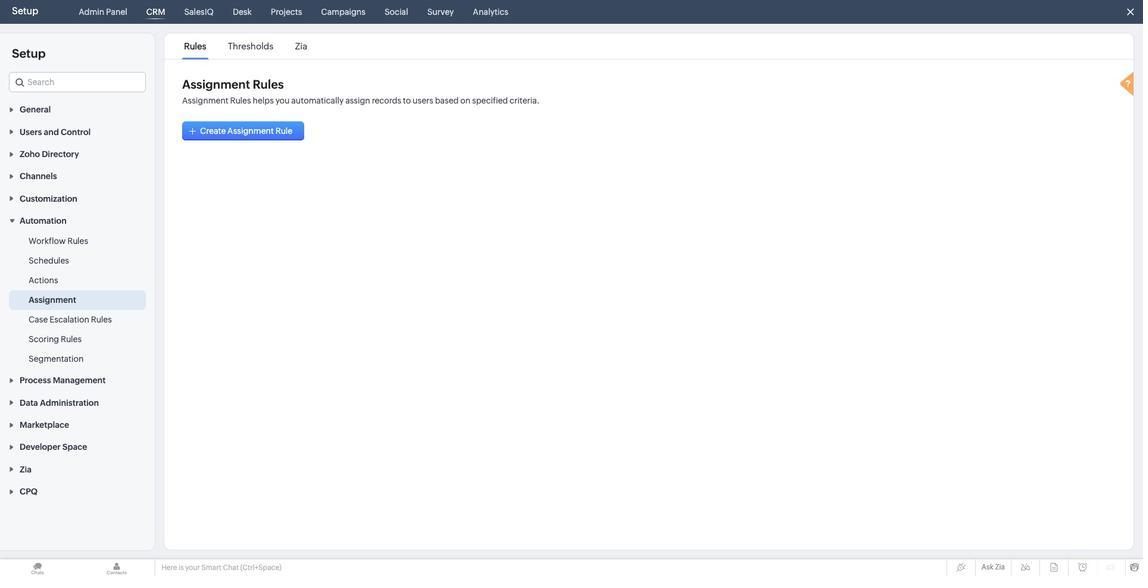 Task type: locate. For each thing, give the bounding box(es) containing it.
your
[[185, 564, 200, 572]]

admin
[[79, 7, 104, 17]]

campaigns
[[321, 7, 366, 17]]

zia
[[995, 563, 1005, 572]]

projects
[[271, 7, 302, 17]]

panel
[[106, 7, 127, 17]]

admin panel
[[79, 7, 127, 17]]

crm
[[146, 7, 165, 17]]

chats image
[[0, 560, 75, 576]]

analytics link
[[468, 0, 513, 24]]

survey
[[427, 7, 454, 17]]

setup
[[12, 5, 38, 17]]

survey link
[[423, 0, 459, 24]]

projects link
[[266, 0, 307, 24]]

analytics
[[473, 7, 508, 17]]

salesiq link
[[179, 0, 218, 24]]



Task type: describe. For each thing, give the bounding box(es) containing it.
social link
[[380, 0, 413, 24]]

ask
[[982, 563, 994, 572]]

here
[[161, 564, 177, 572]]

desk link
[[228, 0, 256, 24]]

here is your smart chat (ctrl+space)
[[161, 564, 281, 572]]

smart
[[201, 564, 221, 572]]

is
[[179, 564, 184, 572]]

chat
[[223, 564, 239, 572]]

ask zia
[[982, 563, 1005, 572]]

social
[[385, 7, 408, 17]]

admin panel link
[[74, 0, 132, 24]]

(ctrl+space)
[[240, 564, 281, 572]]

salesiq
[[184, 7, 214, 17]]

contacts image
[[79, 560, 154, 576]]

campaigns link
[[316, 0, 370, 24]]

crm link
[[142, 0, 170, 24]]

desk
[[233, 7, 252, 17]]



Task type: vqa. For each thing, say whether or not it's contained in the screenshot.
Campaigns link
yes



